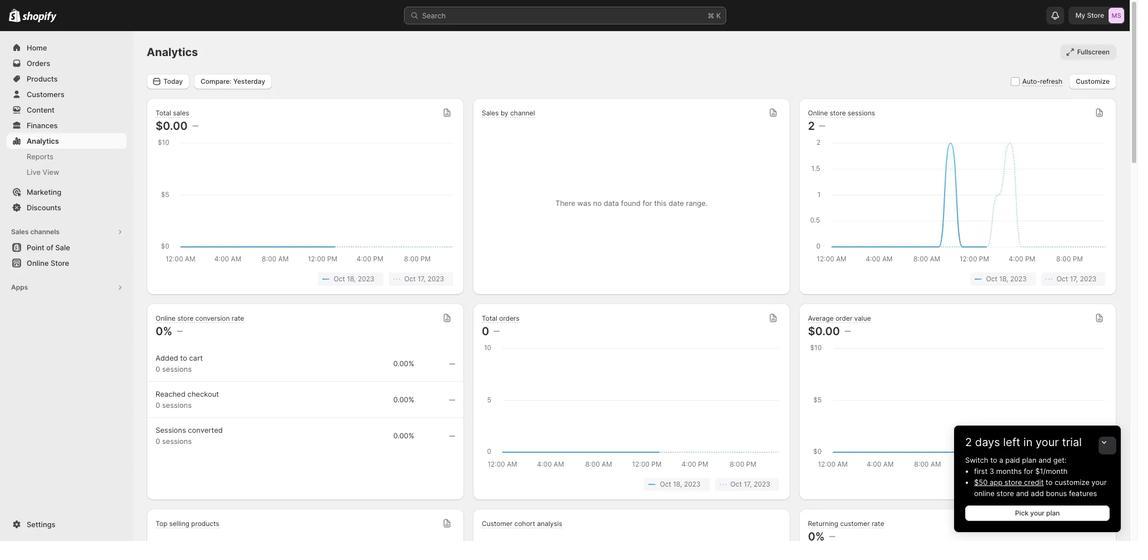 Task type: locate. For each thing, give the bounding box(es) containing it.
content link
[[7, 102, 127, 118]]

sale
[[55, 243, 70, 252]]

3
[[990, 467, 994, 476]]

2 for 2
[[808, 120, 815, 133]]

0 horizontal spatial and
[[1016, 490, 1029, 499]]

finances link
[[7, 118, 127, 133]]

⌘
[[708, 11, 714, 20]]

sessions inside dropdown button
[[848, 109, 875, 117]]

1 horizontal spatial online
[[156, 315, 176, 323]]

0 vertical spatial 0.00%
[[393, 360, 414, 369]]

1 vertical spatial 2
[[965, 436, 972, 450]]

1 horizontal spatial sales
[[482, 109, 499, 117]]

2 horizontal spatial online
[[808, 109, 828, 117]]

plan up first 3 months for $1/month
[[1022, 456, 1037, 465]]

online store sessions button
[[808, 109, 875, 118]]

to inside to customize your online store and add bonus features
[[1046, 479, 1053, 487]]

list for average order value
[[810, 479, 1106, 492]]

1 horizontal spatial 2
[[965, 436, 972, 450]]

18, for total orders
[[673, 481, 682, 489]]

online inside 'button'
[[27, 259, 49, 268]]

orders
[[27, 59, 50, 68]]

1 horizontal spatial and
[[1039, 456, 1052, 465]]

pick
[[1015, 510, 1029, 518]]

total orders button
[[482, 315, 520, 324]]

0 vertical spatial for
[[643, 199, 652, 208]]

selling
[[169, 520, 189, 529]]

sales left by
[[482, 109, 499, 117]]

0 horizontal spatial 2
[[808, 120, 815, 133]]

0 horizontal spatial analytics
[[27, 137, 59, 146]]

0 horizontal spatial for
[[643, 199, 652, 208]]

to left a
[[991, 456, 997, 465]]

0 vertical spatial store
[[1087, 11, 1104, 19]]

$0.00
[[156, 120, 188, 133], [808, 325, 840, 338]]

and
[[1039, 456, 1052, 465], [1016, 490, 1029, 499]]

apps button
[[7, 280, 127, 296]]

1 vertical spatial for
[[1024, 467, 1033, 476]]

0 vertical spatial total
[[156, 109, 171, 117]]

0.00%
[[393, 360, 414, 369], [393, 396, 414, 405], [393, 432, 414, 441]]

cart
[[189, 354, 203, 363]]

2
[[808, 120, 815, 133], [965, 436, 972, 450]]

shopify image
[[9, 9, 21, 22]]

17, for total sales
[[418, 275, 426, 283]]

to left "cart"
[[180, 354, 187, 363]]

analytics up today
[[147, 46, 198, 59]]

store inside to customize your online store and add bonus features
[[997, 490, 1014, 499]]

$0.00 for total
[[156, 120, 188, 133]]

auto-refresh
[[1022, 77, 1063, 86]]

sales
[[482, 109, 499, 117], [11, 228, 29, 236]]

$0.00 down the total sales dropdown button
[[156, 120, 188, 133]]

1 horizontal spatial for
[[1024, 467, 1033, 476]]

1 vertical spatial analytics
[[27, 137, 59, 146]]

0 vertical spatial online
[[808, 109, 828, 117]]

1 horizontal spatial store
[[1087, 11, 1104, 19]]

apps
[[11, 283, 28, 292]]

0 vertical spatial and
[[1039, 456, 1052, 465]]

$0.00 down average
[[808, 325, 840, 338]]

2 vertical spatial to
[[1046, 479, 1053, 487]]

your right in
[[1036, 436, 1059, 450]]

0 down reached
[[156, 401, 160, 410]]

days
[[975, 436, 1000, 450]]

0 inside "sessions converted 0 sessions"
[[156, 437, 160, 446]]

0 down added
[[156, 365, 160, 374]]

⌘ k
[[708, 11, 721, 20]]

no change image
[[192, 122, 198, 131], [177, 327, 183, 336], [449, 360, 455, 369], [449, 432, 455, 441], [829, 533, 836, 542]]

analytics down finances on the top left
[[27, 137, 59, 146]]

total
[[156, 109, 171, 117], [482, 315, 497, 323]]

oct 17, 2023 for total orders
[[731, 481, 770, 489]]

oct 18, 2023 for total orders
[[660, 481, 701, 489]]

paid
[[1006, 456, 1020, 465]]

0 vertical spatial sales
[[482, 109, 499, 117]]

3 0.00% from the top
[[393, 432, 414, 441]]

your right pick
[[1031, 510, 1045, 518]]

1 horizontal spatial total
[[482, 315, 497, 323]]

fullscreen button
[[1061, 44, 1117, 60]]

1 vertical spatial your
[[1092, 479, 1107, 487]]

checkout
[[188, 390, 219, 399]]

0 vertical spatial 2
[[808, 120, 815, 133]]

of
[[46, 243, 53, 252]]

reports
[[27, 152, 53, 161]]

1 horizontal spatial to
[[991, 456, 997, 465]]

sessions
[[848, 109, 875, 117], [162, 365, 192, 374], [162, 401, 192, 410], [162, 437, 192, 446]]

auto-
[[1022, 77, 1040, 86]]

1 0.00% from the top
[[393, 360, 414, 369]]

1 vertical spatial 0.00%
[[393, 396, 414, 405]]

17, for total orders
[[744, 481, 752, 489]]

and up $1/month
[[1039, 456, 1052, 465]]

and left add
[[1016, 490, 1029, 499]]

today button
[[147, 74, 190, 89]]

store for my store
[[1087, 11, 1104, 19]]

0 horizontal spatial store
[[51, 259, 69, 268]]

to down $1/month
[[1046, 479, 1053, 487]]

no change image for 2
[[820, 122, 826, 131]]

store for online store
[[51, 259, 69, 268]]

sales inside sales channels 'button'
[[11, 228, 29, 236]]

and for plan
[[1039, 456, 1052, 465]]

1 vertical spatial $0.00
[[808, 325, 840, 338]]

your up features
[[1092, 479, 1107, 487]]

add
[[1031, 490, 1044, 499]]

1 vertical spatial to
[[991, 456, 997, 465]]

0 horizontal spatial sales
[[11, 228, 29, 236]]

17,
[[418, 275, 426, 283], [1070, 275, 1078, 283], [744, 481, 752, 489], [1070, 481, 1078, 489]]

online store sessions
[[808, 109, 875, 117]]

0 horizontal spatial plan
[[1022, 456, 1037, 465]]

store down sale
[[51, 259, 69, 268]]

for inside 2 days left in your trial element
[[1024, 467, 1033, 476]]

online
[[808, 109, 828, 117], [27, 259, 49, 268], [156, 315, 176, 323]]

1 vertical spatial and
[[1016, 490, 1029, 499]]

total left orders at the left of the page
[[482, 315, 497, 323]]

reached
[[156, 390, 185, 399]]

0
[[482, 325, 489, 338], [156, 365, 160, 374], [156, 401, 160, 410], [156, 437, 160, 446]]

for left this
[[643, 199, 652, 208]]

18, for online store sessions
[[999, 275, 1009, 283]]

sales up point
[[11, 228, 29, 236]]

sessions
[[156, 426, 186, 435]]

point of sale link
[[7, 240, 127, 256]]

sales for sales channels
[[11, 228, 29, 236]]

0 vertical spatial your
[[1036, 436, 1059, 450]]

1 horizontal spatial $0.00
[[808, 325, 840, 338]]

sales
[[173, 109, 189, 117]]

2 vertical spatial 0.00%
[[393, 432, 414, 441]]

oct 18, 2023 button for total sales
[[318, 273, 383, 286]]

0 horizontal spatial total
[[156, 109, 171, 117]]

orders
[[499, 315, 520, 323]]

store right my
[[1087, 11, 1104, 19]]

sales channels
[[11, 228, 60, 236]]

app
[[990, 479, 1003, 487]]

oct 18, 2023 button for online store sessions
[[971, 273, 1036, 286]]

rate right customer
[[872, 520, 884, 529]]

a
[[999, 456, 1004, 465]]

0 vertical spatial $0.00
[[156, 120, 188, 133]]

store inside 'button'
[[51, 259, 69, 268]]

2 inside 2 days left in your trial dropdown button
[[965, 436, 972, 450]]

months
[[996, 467, 1022, 476]]

1 vertical spatial store
[[51, 259, 69, 268]]

2 down online store sessions dropdown button
[[808, 120, 815, 133]]

list
[[158, 273, 453, 286], [810, 273, 1106, 286], [484, 479, 779, 492], [810, 479, 1106, 492]]

0 down sessions on the bottom left of page
[[156, 437, 160, 446]]

no
[[593, 199, 602, 208]]

pick your plan
[[1015, 510, 1060, 518]]

content
[[27, 106, 55, 114]]

1 vertical spatial total
[[482, 315, 497, 323]]

2 horizontal spatial to
[[1046, 479, 1053, 487]]

17, for online store sessions
[[1070, 275, 1078, 283]]

2 vertical spatial online
[[156, 315, 176, 323]]

to customize your online store and add bonus features
[[974, 479, 1107, 499]]

sales inside sales by channel "dropdown button"
[[482, 109, 499, 117]]

no change image for $0.00
[[845, 327, 851, 336]]

orders link
[[7, 56, 127, 71]]

reports link
[[7, 149, 127, 165]]

your inside dropdown button
[[1036, 436, 1059, 450]]

today
[[163, 77, 183, 85]]

oct 17, 2023 for total sales
[[404, 275, 444, 283]]

finances
[[27, 121, 58, 130]]

18, for total sales
[[347, 275, 356, 283]]

search
[[422, 11, 446, 20]]

settings
[[27, 521, 55, 530]]

in
[[1024, 436, 1033, 450]]

1 vertical spatial sales
[[11, 228, 29, 236]]

online store
[[27, 259, 69, 268]]

2023
[[358, 275, 374, 283], [428, 275, 444, 283], [1010, 275, 1027, 283], [1080, 275, 1097, 283], [684, 481, 701, 489], [754, 481, 770, 489], [1010, 481, 1027, 489], [1080, 481, 1097, 489]]

cohort
[[515, 520, 535, 529]]

settings link
[[7, 517, 127, 533]]

0 horizontal spatial online
[[27, 259, 49, 268]]

returning customer rate button
[[799, 510, 1117, 542]]

1 horizontal spatial rate
[[872, 520, 884, 529]]

to
[[180, 354, 187, 363], [991, 456, 997, 465], [1046, 479, 1053, 487]]

total left sales
[[156, 109, 171, 117]]

oct 17, 2023 for average order value
[[1057, 481, 1097, 489]]

1 vertical spatial online
[[27, 259, 49, 268]]

1 vertical spatial rate
[[872, 520, 884, 529]]

2 left days
[[965, 436, 972, 450]]

0 horizontal spatial $0.00
[[156, 120, 188, 133]]

to inside added to cart 0 sessions
[[180, 354, 187, 363]]

rate right conversion
[[232, 315, 244, 323]]

home
[[27, 43, 47, 52]]

products
[[27, 74, 58, 83]]

store
[[1087, 11, 1104, 19], [51, 259, 69, 268]]

oct 18, 2023 for total sales
[[334, 275, 374, 283]]

plan down bonus
[[1046, 510, 1060, 518]]

your
[[1036, 436, 1059, 450], [1092, 479, 1107, 487], [1031, 510, 1045, 518]]

oct 18, 2023 button for total orders
[[644, 479, 710, 492]]

0 horizontal spatial rate
[[232, 315, 244, 323]]

2 0.00% from the top
[[393, 396, 414, 405]]

0 vertical spatial rate
[[232, 315, 244, 323]]

0 vertical spatial plan
[[1022, 456, 1037, 465]]

no change image
[[820, 122, 826, 131], [494, 327, 500, 336], [845, 327, 851, 336], [449, 396, 455, 405]]

customers
[[27, 90, 64, 99]]

point of sale
[[27, 243, 70, 252]]

oct 17, 2023 button for average order value
[[1041, 479, 1106, 492]]

1 horizontal spatial analytics
[[147, 46, 198, 59]]

1 vertical spatial plan
[[1046, 510, 1060, 518]]

my store image
[[1109, 8, 1124, 23]]

18, for average order value
[[999, 481, 1009, 489]]

oct 18, 2023 for average order value
[[986, 481, 1027, 489]]

oct 17, 2023
[[404, 275, 444, 283], [1057, 275, 1097, 283], [731, 481, 770, 489], [1057, 481, 1097, 489]]

for up credit
[[1024, 467, 1033, 476]]

0 vertical spatial to
[[180, 354, 187, 363]]

0 horizontal spatial to
[[180, 354, 187, 363]]

k
[[716, 11, 721, 20]]

0.00% for sessions converted
[[393, 432, 414, 441]]

total for $0.00
[[156, 109, 171, 117]]

credit
[[1024, 479, 1044, 487]]

and inside to customize your online store and add bonus features
[[1016, 490, 1029, 499]]



Task type: describe. For each thing, give the bounding box(es) containing it.
value
[[854, 315, 871, 323]]

first 3 months for $1/month
[[974, 467, 1068, 476]]

top
[[156, 520, 167, 529]]

pick your plan link
[[965, 506, 1110, 522]]

switch
[[965, 456, 989, 465]]

point of sale button
[[0, 240, 133, 256]]

oct 17, 2023 for online store sessions
[[1057, 275, 1097, 283]]

average order value button
[[808, 315, 871, 324]]

oct 18, 2023 for online store sessions
[[986, 275, 1027, 283]]

2 vertical spatial your
[[1031, 510, 1045, 518]]

conversion
[[195, 315, 230, 323]]

sales by channel button
[[482, 109, 535, 118]]

total orders
[[482, 315, 520, 323]]

no change image inside returning customer rate button
[[829, 533, 836, 542]]

list for total sales
[[158, 273, 453, 286]]

customize
[[1076, 77, 1110, 85]]

customer
[[840, 520, 870, 529]]

online store conversion rate button
[[156, 315, 244, 324]]

products link
[[7, 71, 127, 87]]

sales for sales by channel
[[482, 109, 499, 117]]

data
[[604, 199, 619, 208]]

oct 18, 2023 button for average order value
[[971, 479, 1036, 492]]

sessions inside "sessions converted 0 sessions"
[[162, 437, 192, 446]]

point
[[27, 243, 44, 252]]

customer cohort analysis button
[[482, 520, 562, 530]]

rate inside online store conversion rate dropdown button
[[232, 315, 244, 323]]

live view
[[27, 168, 59, 177]]

1 horizontal spatial plan
[[1046, 510, 1060, 518]]

customer cohort analysis
[[482, 520, 562, 529]]

compare: yesterday
[[201, 77, 265, 85]]

bonus
[[1046, 490, 1067, 499]]

2 days left in your trial element
[[954, 455, 1121, 533]]

online store link
[[7, 256, 127, 271]]

customize button
[[1069, 74, 1117, 89]]

0 down 'total orders' dropdown button
[[482, 325, 489, 338]]

refresh
[[1040, 77, 1063, 86]]

0 inside reached checkout 0 sessions
[[156, 401, 160, 410]]

returning customer rate
[[808, 520, 884, 529]]

there
[[556, 199, 575, 208]]

average
[[808, 315, 834, 323]]

yesterday
[[233, 77, 265, 85]]

0%
[[156, 325, 172, 338]]

total for 0
[[482, 315, 497, 323]]

trial
[[1062, 436, 1082, 450]]

sales by channel
[[482, 109, 535, 117]]

no change image for 0
[[494, 327, 500, 336]]

top selling products
[[156, 520, 219, 529]]

customer
[[482, 520, 513, 529]]

discounts link
[[7, 200, 127, 216]]

online for 2
[[808, 109, 828, 117]]

your inside to customize your online store and add bonus features
[[1092, 479, 1107, 487]]

0.00% for reached checkout
[[393, 396, 414, 405]]

oct 17, 2023 button for total sales
[[389, 273, 453, 286]]

top selling products button
[[147, 510, 464, 542]]

reached checkout 0 sessions
[[156, 390, 219, 410]]

online
[[974, 490, 995, 499]]

to for added
[[180, 354, 187, 363]]

$0.00 for average
[[808, 325, 840, 338]]

discounts
[[27, 203, 61, 212]]

shopify image
[[22, 12, 57, 23]]

average order value
[[808, 315, 871, 323]]

there was no data found for this date range.
[[556, 199, 708, 208]]

first
[[974, 467, 988, 476]]

0.00% for added to cart
[[393, 360, 414, 369]]

live
[[27, 168, 41, 177]]

online for 0%
[[156, 315, 176, 323]]

customer cohort analysis button
[[473, 510, 790, 542]]

$50 app store credit
[[974, 479, 1044, 487]]

customers link
[[7, 87, 127, 102]]

0 inside added to cart 0 sessions
[[156, 365, 160, 374]]

oct 17, 2023 button for online store sessions
[[1041, 273, 1106, 286]]

sessions inside reached checkout 0 sessions
[[162, 401, 192, 410]]

returning customer rate button
[[808, 520, 884, 530]]

total sales button
[[156, 109, 189, 118]]

online store button
[[0, 256, 133, 271]]

by
[[501, 109, 508, 117]]

sales channels button
[[7, 225, 127, 240]]

view
[[43, 168, 59, 177]]

get:
[[1054, 456, 1067, 465]]

marketing link
[[7, 185, 127, 200]]

features
[[1069, 490, 1097, 499]]

analytics link
[[7, 133, 127, 149]]

range.
[[686, 199, 708, 208]]

converted
[[188, 426, 223, 435]]

17, for average order value
[[1070, 481, 1078, 489]]

2 for 2 days left in your trial
[[965, 436, 972, 450]]

0 vertical spatial analytics
[[147, 46, 198, 59]]

oct 17, 2023 button for total orders
[[715, 479, 779, 492]]

date
[[669, 199, 684, 208]]

found
[[621, 199, 641, 208]]

rate inside returning customer rate dropdown button
[[872, 520, 884, 529]]

compare:
[[201, 77, 232, 85]]

to for switch
[[991, 456, 997, 465]]

my
[[1076, 11, 1086, 19]]

list for online store sessions
[[810, 273, 1106, 286]]

switch to a paid plan and get:
[[965, 456, 1067, 465]]

channels
[[30, 228, 60, 236]]

left
[[1003, 436, 1021, 450]]

online store conversion rate
[[156, 315, 244, 323]]

sessions inside added to cart 0 sessions
[[162, 365, 192, 374]]

returning
[[808, 520, 839, 529]]

was
[[577, 199, 591, 208]]

products
[[191, 520, 219, 529]]

and for store
[[1016, 490, 1029, 499]]

top selling products button
[[156, 520, 219, 530]]

home link
[[7, 40, 127, 56]]

list for total orders
[[484, 479, 779, 492]]

$1/month
[[1035, 467, 1068, 476]]

2 days left in your trial
[[965, 436, 1082, 450]]



Task type: vqa. For each thing, say whether or not it's contained in the screenshot.


